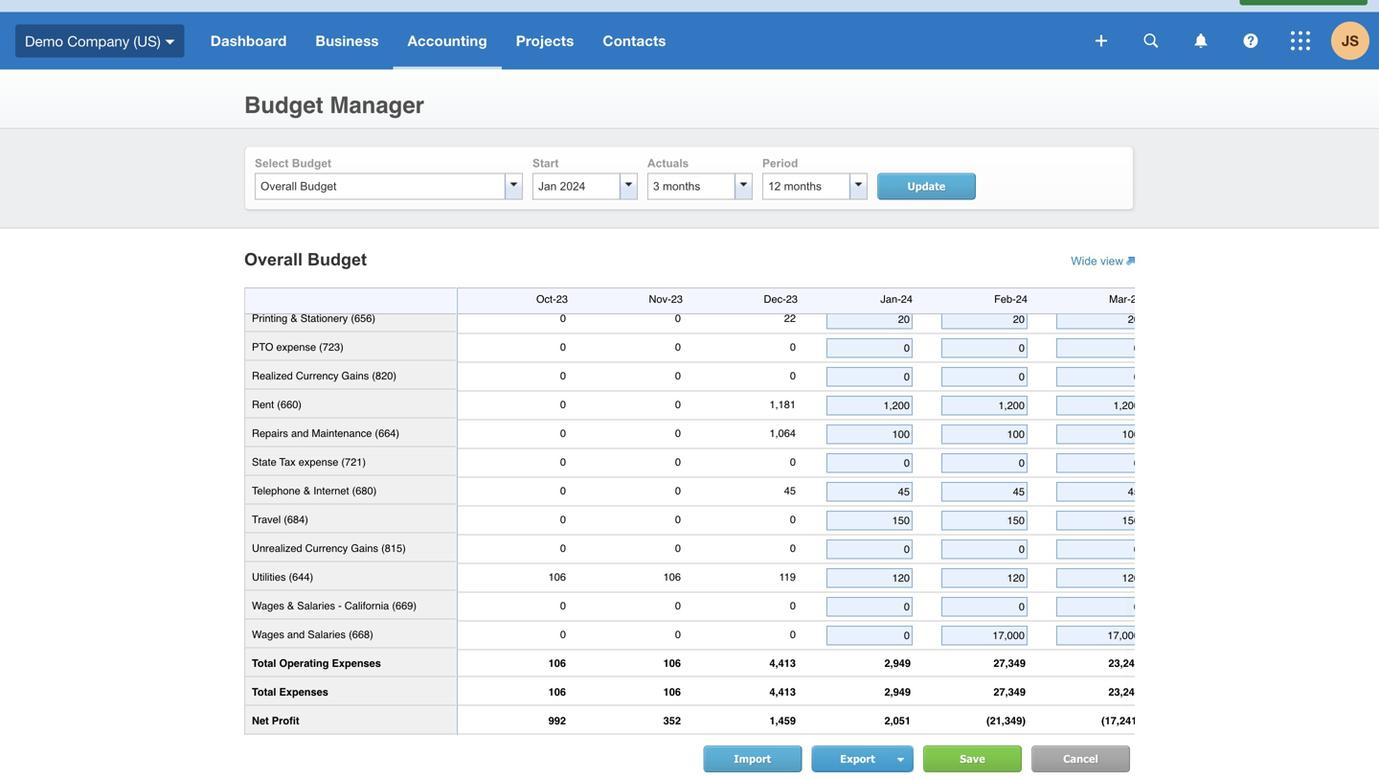 Task type: vqa. For each thing, say whether or not it's contained in the screenshot.


Task type: locate. For each thing, give the bounding box(es) containing it.
salaries down wages & salaries - california (669)
[[308, 628, 346, 640]]

repairs
[[252, 427, 288, 439]]

1 vertical spatial salaries
[[308, 628, 346, 640]]

1 vertical spatial and
[[287, 628, 305, 640]]

currency down (723)
[[296, 370, 339, 382]]

0 vertical spatial salaries
[[297, 600, 335, 612]]

total up net
[[252, 686, 276, 698]]

unrealized currency gains (815)
[[252, 542, 406, 554]]

(656)
[[351, 312, 376, 324]]

1 horizontal spatial 23
[[671, 293, 683, 305]]

banner
[[0, 0, 1380, 69]]

expense right pto
[[276, 341, 316, 353]]

1 23 from the left
[[556, 293, 568, 305]]

overall
[[244, 250, 303, 269]]

select budget
[[255, 157, 332, 170]]

& right printing
[[291, 312, 298, 324]]

expense up telephone & internet (680)
[[299, 456, 339, 468]]

budget right the select
[[292, 157, 332, 170]]

1 total from the top
[[252, 657, 276, 669]]

0 vertical spatial currency
[[296, 370, 339, 382]]

2 vertical spatial budget
[[308, 250, 367, 269]]

0
[[560, 312, 566, 324], [675, 312, 681, 324], [560, 341, 566, 353], [675, 341, 681, 353], [790, 341, 796, 353], [560, 370, 566, 382], [675, 370, 681, 382], [790, 370, 796, 382], [560, 398, 566, 410], [675, 398, 681, 410], [560, 427, 566, 439], [675, 427, 681, 439], [560, 456, 566, 468], [675, 456, 681, 468], [790, 456, 796, 468], [560, 485, 566, 497], [675, 485, 681, 497], [560, 513, 566, 525], [675, 513, 681, 525], [790, 513, 796, 525], [560, 542, 566, 554], [675, 542, 681, 554], [790, 542, 796, 554], [560, 600, 566, 612], [675, 600, 681, 612], [790, 600, 796, 612], [560, 628, 566, 640], [675, 628, 681, 640], [790, 628, 796, 640]]

24 for mar-
[[1131, 293, 1143, 305]]

1 vertical spatial &
[[304, 485, 311, 497]]

1 vertical spatial wages
[[252, 628, 284, 640]]

27,349
[[994, 657, 1026, 669], [994, 686, 1026, 698]]

& for printing
[[291, 312, 298, 324]]

1 vertical spatial gains
[[351, 542, 379, 554]]

state
[[252, 456, 277, 468]]

telephone
[[252, 485, 301, 497]]

accounting
[[408, 32, 487, 49]]

wages for wages & salaries - california (669)
[[252, 600, 284, 612]]

stationery
[[301, 312, 348, 324]]

mar-
[[1110, 293, 1131, 305]]

dec-
[[764, 293, 786, 305]]

rent (660)
[[252, 398, 302, 410]]

&
[[291, 312, 298, 324], [304, 485, 311, 497], [287, 600, 294, 612]]

wages down utilities
[[252, 600, 284, 612]]

gains left (815)
[[351, 542, 379, 554]]

3 23 from the left
[[786, 293, 798, 305]]

net profit
[[252, 715, 299, 727]]

expenses down operating
[[279, 686, 329, 698]]

budget
[[244, 92, 324, 118], [292, 157, 332, 170], [308, 250, 367, 269]]

total
[[252, 657, 276, 669], [252, 686, 276, 698]]

24 for feb-
[[1016, 293, 1028, 305]]

(684)
[[284, 513, 308, 525]]

svg image
[[1292, 31, 1311, 50], [1145, 34, 1159, 48], [1244, 34, 1259, 48], [1096, 35, 1108, 46], [165, 40, 175, 44]]

wages & salaries - california (669)
[[252, 600, 417, 612]]

export
[[841, 752, 879, 765]]

budget up stationery
[[308, 250, 367, 269]]

gains
[[342, 370, 369, 382], [351, 542, 379, 554]]

0 horizontal spatial 24
[[901, 293, 913, 305]]

currency up (644)
[[305, 542, 348, 554]]

cancel
[[1064, 752, 1099, 765]]

feb-
[[995, 293, 1016, 305]]

(721)
[[341, 456, 366, 468]]

0 vertical spatial 4,413
[[770, 657, 796, 669]]

1 vertical spatial budget
[[292, 157, 332, 170]]

352
[[664, 715, 681, 727]]

2 horizontal spatial 23
[[786, 293, 798, 305]]

1 horizontal spatial expenses
[[332, 657, 381, 669]]

banner containing dashboard
[[0, 0, 1380, 69]]

cancel link
[[1032, 745, 1131, 772]]

budget up select budget
[[244, 92, 324, 118]]

0 vertical spatial 2,949
[[885, 657, 911, 669]]

and up operating
[[287, 628, 305, 640]]

23 for nov-
[[671, 293, 683, 305]]

feb-24
[[995, 293, 1028, 305]]

4,413
[[770, 657, 796, 669], [770, 686, 796, 698]]

1 27,349 from the top
[[994, 657, 1026, 669]]

2 24 from the left
[[1016, 293, 1028, 305]]

gains for (815)
[[351, 542, 379, 554]]

1 2,949 from the top
[[885, 657, 911, 669]]

and
[[291, 427, 309, 439], [287, 628, 305, 640]]

& down utilities (644)
[[287, 600, 294, 612]]

and right repairs on the left of the page
[[291, 427, 309, 439]]

2 horizontal spatial 24
[[1131, 293, 1143, 305]]

None text field
[[256, 174, 505, 199], [534, 174, 620, 199], [649, 174, 735, 199], [764, 174, 850, 199], [256, 174, 505, 199], [534, 174, 620, 199], [649, 174, 735, 199], [764, 174, 850, 199]]

wages for wages and salaries (668)
[[252, 628, 284, 640]]

1 vertical spatial 4,413
[[770, 686, 796, 698]]

currency for realized
[[296, 370, 339, 382]]

1 vertical spatial 2,949
[[885, 686, 911, 698]]

0 vertical spatial 23,241
[[1109, 657, 1141, 669]]

svg image inside demo company (us) 'popup button'
[[165, 40, 175, 44]]

salaries for -
[[297, 600, 335, 612]]

23,241
[[1109, 657, 1141, 669], [1109, 686, 1141, 698]]

gains for (820)
[[342, 370, 369, 382]]

0 horizontal spatial expenses
[[279, 686, 329, 698]]

expenses
[[332, 657, 381, 669], [279, 686, 329, 698]]

2 4,413 from the top
[[770, 686, 796, 698]]

wages
[[252, 600, 284, 612], [252, 628, 284, 640]]

0 vertical spatial total
[[252, 657, 276, 669]]

1 vertical spatial 27,349
[[994, 686, 1026, 698]]

gains left (820)
[[342, 370, 369, 382]]

0 vertical spatial wages
[[252, 600, 284, 612]]

2 vertical spatial &
[[287, 600, 294, 612]]

None field
[[830, 313, 910, 325], [945, 313, 1025, 325], [1060, 313, 1140, 325], [830, 342, 910, 354], [945, 342, 1025, 354], [1060, 342, 1140, 354], [830, 371, 910, 383], [945, 371, 1025, 383], [1060, 371, 1140, 383], [830, 399, 910, 411], [945, 399, 1025, 411], [1060, 399, 1140, 411], [830, 428, 910, 440], [945, 428, 1025, 440], [1060, 428, 1140, 440], [830, 457, 910, 469], [945, 457, 1025, 469], [1060, 457, 1140, 469], [830, 486, 910, 498], [945, 486, 1025, 498], [1060, 486, 1140, 498], [830, 514, 910, 526], [945, 514, 1025, 526], [1060, 514, 1140, 526], [830, 543, 910, 555], [945, 543, 1025, 555], [1060, 543, 1140, 555], [830, 572, 910, 584], [945, 572, 1025, 584], [1060, 572, 1140, 584], [830, 601, 910, 613], [945, 601, 1025, 613], [1060, 601, 1140, 613], [830, 629, 910, 641], [945, 629, 1025, 641], [1060, 629, 1140, 641], [830, 313, 910, 325], [945, 313, 1025, 325], [1060, 313, 1140, 325], [830, 342, 910, 354], [945, 342, 1025, 354], [1060, 342, 1140, 354], [830, 371, 910, 383], [945, 371, 1025, 383], [1060, 371, 1140, 383], [830, 399, 910, 411], [945, 399, 1025, 411], [1060, 399, 1140, 411], [830, 428, 910, 440], [945, 428, 1025, 440], [1060, 428, 1140, 440], [830, 457, 910, 469], [945, 457, 1025, 469], [1060, 457, 1140, 469], [830, 486, 910, 498], [945, 486, 1025, 498], [1060, 486, 1140, 498], [830, 514, 910, 526], [945, 514, 1025, 526], [1060, 514, 1140, 526], [830, 543, 910, 555], [945, 543, 1025, 555], [1060, 543, 1140, 555], [830, 572, 910, 584], [945, 572, 1025, 584], [1060, 572, 1140, 584], [830, 601, 910, 613], [945, 601, 1025, 613], [1060, 601, 1140, 613], [830, 629, 910, 641], [945, 629, 1025, 641], [1060, 629, 1140, 641]]

2 23 from the left
[[671, 293, 683, 305]]

utilities
[[252, 571, 286, 583]]

expense
[[276, 341, 316, 353], [299, 456, 339, 468]]

salaries for (668)
[[308, 628, 346, 640]]

net
[[252, 715, 269, 727]]

2,051
[[885, 715, 911, 727]]

update link
[[878, 173, 976, 200]]

2 total from the top
[[252, 686, 276, 698]]

expenses down (668)
[[332, 657, 381, 669]]

contacts
[[603, 32, 667, 49]]

0 vertical spatial gains
[[342, 370, 369, 382]]

currency for unrealized
[[305, 542, 348, 554]]

0 vertical spatial and
[[291, 427, 309, 439]]

wages up operating
[[252, 628, 284, 640]]

unrealized
[[252, 542, 302, 554]]

start
[[533, 157, 559, 170]]

2 wages from the top
[[252, 628, 284, 640]]

salaries left - on the bottom left
[[297, 600, 335, 612]]

total up "total expenses"
[[252, 657, 276, 669]]

106
[[549, 571, 566, 583], [664, 571, 681, 583], [549, 657, 566, 669], [664, 657, 681, 669], [549, 686, 566, 698], [664, 686, 681, 698]]

1 vertical spatial total
[[252, 686, 276, 698]]

1 vertical spatial expense
[[299, 456, 339, 468]]

1 vertical spatial 23,241
[[1109, 686, 1141, 698]]

23
[[556, 293, 568, 305], [671, 293, 683, 305], [786, 293, 798, 305]]

992
[[549, 715, 566, 727]]

and for wages
[[287, 628, 305, 640]]

1 4,413 from the top
[[770, 657, 796, 669]]

0 vertical spatial &
[[291, 312, 298, 324]]

2,949
[[885, 657, 911, 669], [885, 686, 911, 698]]

(820)
[[372, 370, 397, 382]]

total for total expenses
[[252, 686, 276, 698]]

update
[[908, 180, 946, 193]]

realized currency gains (820)
[[252, 370, 397, 382]]

utilities (644)
[[252, 571, 314, 583]]

budget manager
[[244, 92, 424, 118]]

24
[[901, 293, 913, 305], [1016, 293, 1028, 305], [1131, 293, 1143, 305]]

1,181
[[770, 398, 796, 410]]

company
[[67, 32, 130, 49]]

0 vertical spatial 27,349
[[994, 657, 1026, 669]]

salaries
[[297, 600, 335, 612], [308, 628, 346, 640]]

0 horizontal spatial 23
[[556, 293, 568, 305]]

currency
[[296, 370, 339, 382], [305, 542, 348, 554]]

1 24 from the left
[[901, 293, 913, 305]]

operating
[[279, 657, 329, 669]]

1 wages from the top
[[252, 600, 284, 612]]

1 horizontal spatial 24
[[1016, 293, 1028, 305]]

1 vertical spatial currency
[[305, 542, 348, 554]]

js button
[[1332, 12, 1380, 69]]

& left internet
[[304, 485, 311, 497]]

3 24 from the left
[[1131, 293, 1143, 305]]



Task type: describe. For each thing, give the bounding box(es) containing it.
realized
[[252, 370, 293, 382]]

2 27,349 from the top
[[994, 686, 1026, 698]]

manager
[[330, 92, 424, 118]]

(17,241)
[[1102, 715, 1141, 727]]

projects
[[516, 32, 574, 49]]

demo company (us) button
[[0, 12, 196, 69]]

(21,349)
[[987, 715, 1026, 727]]

pto expense (723)
[[252, 341, 344, 353]]

rent
[[252, 398, 274, 410]]

save link
[[924, 745, 1022, 772]]

(723)
[[319, 341, 344, 353]]

profit
[[272, 715, 299, 727]]

demo company (us)
[[25, 32, 161, 49]]

23 for dec-
[[786, 293, 798, 305]]

select
[[255, 157, 289, 170]]

overall budget
[[244, 250, 367, 269]]

dashboard link
[[196, 12, 301, 69]]

dec-23
[[764, 293, 798, 305]]

-
[[338, 600, 342, 612]]

jan-24
[[881, 293, 913, 305]]

pto
[[252, 341, 273, 353]]

(644)
[[289, 571, 314, 583]]

(660)
[[277, 398, 302, 410]]

california
[[345, 600, 389, 612]]

0 vertical spatial expense
[[276, 341, 316, 353]]

and for repairs
[[291, 427, 309, 439]]

(664)
[[375, 427, 400, 439]]

period
[[763, 157, 799, 170]]

nov-23
[[649, 293, 683, 305]]

maintenance
[[312, 427, 372, 439]]

oct-23
[[537, 293, 568, 305]]

dashboard
[[211, 32, 287, 49]]

travel
[[252, 513, 281, 525]]

contacts button
[[589, 12, 681, 69]]

1 23,241 from the top
[[1109, 657, 1141, 669]]

tax
[[279, 456, 296, 468]]

119
[[779, 571, 796, 583]]

budget for overall
[[308, 250, 367, 269]]

1,459
[[770, 715, 796, 727]]

jan-
[[881, 293, 901, 305]]

nov-
[[649, 293, 671, 305]]

budget for select
[[292, 157, 332, 170]]

js
[[1342, 32, 1360, 49]]

printing
[[252, 312, 288, 324]]

internet
[[314, 485, 349, 497]]

(680)
[[352, 485, 377, 497]]

projects button
[[502, 12, 589, 69]]

accounting button
[[393, 12, 502, 69]]

23 for oct-
[[556, 293, 568, 305]]

import
[[734, 752, 772, 765]]

& for wages
[[287, 600, 294, 612]]

travel (684)
[[252, 513, 308, 525]]

telephone & internet (680)
[[252, 485, 377, 497]]

(us)
[[134, 32, 161, 49]]

svg image
[[1195, 34, 1208, 48]]

repairs and maintenance (664)
[[252, 427, 400, 439]]

45
[[785, 485, 796, 497]]

(668)
[[349, 628, 373, 640]]

save
[[960, 752, 986, 765]]

state tax expense (721)
[[252, 456, 366, 468]]

24 for jan-
[[901, 293, 913, 305]]

printing & stationery (656)
[[252, 312, 376, 324]]

(815)
[[381, 542, 406, 554]]

2 23,241 from the top
[[1109, 686, 1141, 698]]

total for total operating expenses
[[252, 657, 276, 669]]

0 vertical spatial expenses
[[332, 657, 381, 669]]

mar-24
[[1110, 293, 1143, 305]]

business button
[[301, 12, 393, 69]]

1,064
[[770, 427, 796, 439]]

& for telephone
[[304, 485, 311, 497]]

22
[[785, 312, 796, 324]]

(669)
[[392, 600, 417, 612]]

1 vertical spatial expenses
[[279, 686, 329, 698]]

business
[[316, 32, 379, 49]]

0 vertical spatial budget
[[244, 92, 324, 118]]

2 2,949 from the top
[[885, 686, 911, 698]]

total operating expenses
[[252, 657, 381, 669]]

actuals
[[648, 157, 689, 170]]

wages and salaries (668)
[[252, 628, 373, 640]]

total expenses
[[252, 686, 329, 698]]

demo
[[25, 32, 63, 49]]

import link
[[704, 745, 802, 772]]

oct-
[[537, 293, 556, 305]]



